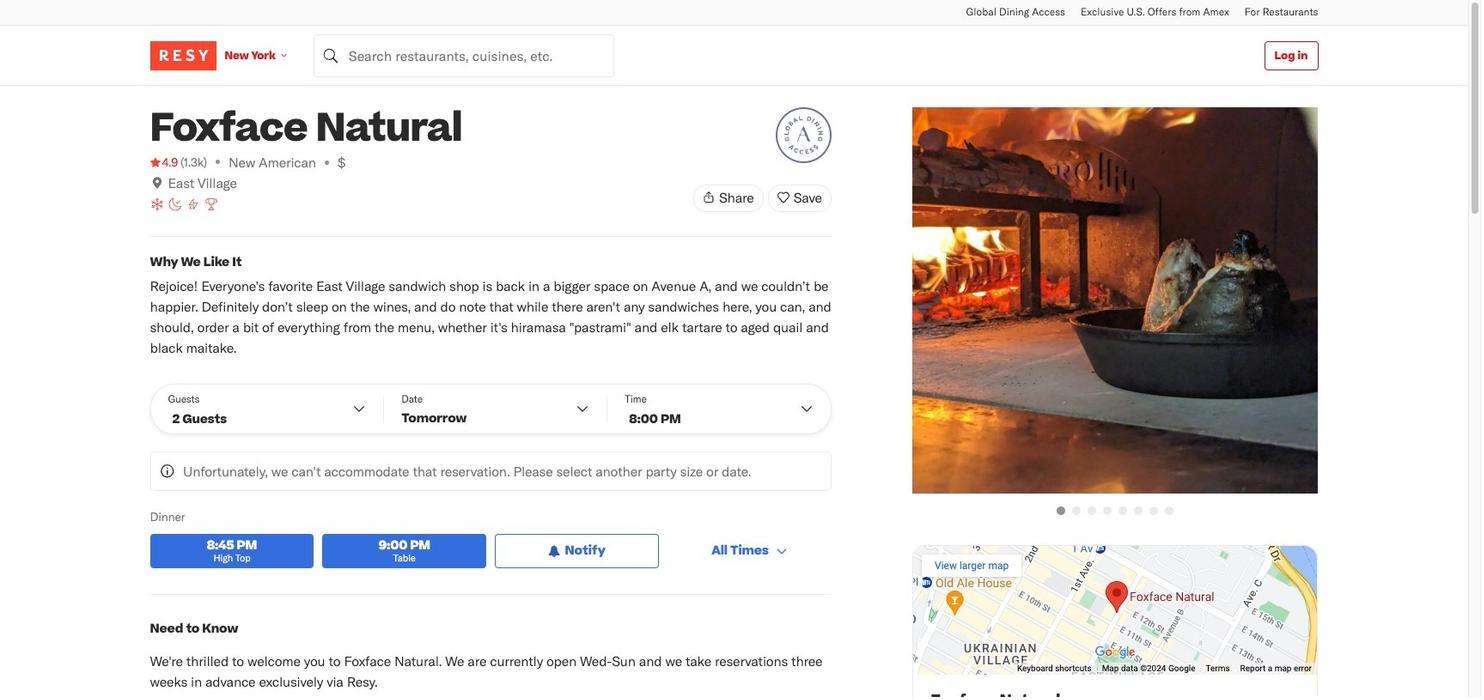Task type: locate. For each thing, give the bounding box(es) containing it.
None field
[[313, 34, 614, 77]]

Search restaurants, cuisines, etc. text field
[[313, 34, 614, 77]]

4.9 out of 5 stars image
[[150, 154, 178, 171]]



Task type: vqa. For each thing, say whether or not it's contained in the screenshot.
4.9 out of 5 stars icon
yes



